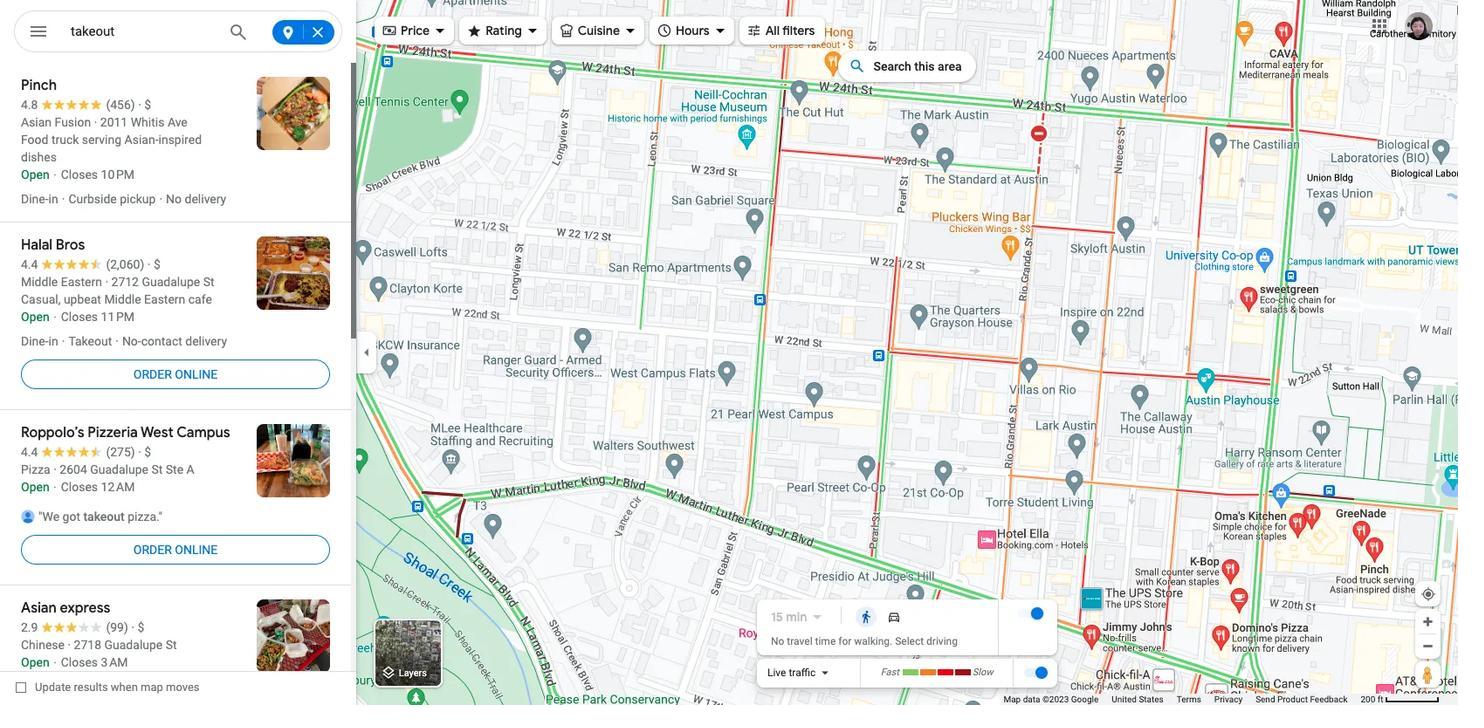 Task type: vqa. For each thing, say whether or not it's contained in the screenshot.
2nd "online"
yes



Task type: locate. For each thing, give the bounding box(es) containing it.
footer containing map data ©2023 google
[[1004, 695, 1361, 706]]

none radio "walking"
[[853, 607, 881, 628]]

0 vertical spatial order online
[[133, 368, 218, 382]]

driving
[[927, 636, 958, 648]]

None radio
[[853, 607, 881, 628], [881, 607, 909, 628]]


[[467, 21, 482, 40]]

show street view coverage image
[[1416, 662, 1441, 688]]

no travel time for walking. select driving
[[771, 636, 958, 648]]

map data ©2023 google
[[1004, 695, 1099, 705]]

0 vertical spatial order
[[133, 368, 172, 382]]

zoom in image
[[1422, 616, 1435, 629]]

1 vertical spatial online
[[175, 543, 218, 557]]

live traffic option
[[768, 667, 816, 680]]

order online link
[[21, 354, 330, 396], [21, 529, 330, 571]]

Turn off travel time tool checkbox
[[1018, 608, 1044, 620]]

1 online from the top
[[175, 368, 218, 382]]

1 vertical spatial order
[[133, 543, 172, 557]]

live traffic
[[768, 667, 816, 680]]

1 order from the top
[[133, 368, 172, 382]]

no
[[771, 636, 785, 648]]

turn off travel time tool image
[[1032, 608, 1044, 620]]

google maps element
[[0, 0, 1459, 706]]

Update results when map moves checkbox
[[16, 677, 200, 699]]

travel
[[787, 636, 813, 648]]

united states
[[1112, 695, 1164, 705]]

none radio right "walking" "icon"
[[881, 607, 909, 628]]

update results when map moves
[[35, 681, 200, 695]]

privacy
[[1215, 695, 1243, 705]]

15 min button
[[771, 607, 828, 628]]

united states button
[[1112, 695, 1164, 706]]

map
[[1004, 695, 1021, 705]]

price button
[[375, 11, 454, 50]]

data
[[1024, 695, 1041, 705]]

None field
[[71, 21, 216, 42]]

footer
[[1004, 695, 1361, 706]]

1 order online from the top
[[133, 368, 218, 382]]

ft
[[1378, 695, 1384, 705]]

0 vertical spatial order online link
[[21, 354, 330, 396]]

 Show traffic  checkbox
[[1024, 667, 1048, 681]]

min
[[786, 610, 807, 626]]

none field inside takeout field
[[71, 21, 216, 42]]

search this area
[[874, 59, 962, 73]]

none radio up "no travel time for walking. select driving"
[[853, 607, 881, 628]]

walking image
[[860, 611, 874, 625]]

takeout field
[[14, 10, 342, 53]]

search
[[874, 59, 912, 73]]

results for takeout feed
[[0, 63, 356, 706]]

for
[[839, 636, 852, 648]]

 search field
[[14, 10, 342, 56]]

1 none radio from the left
[[853, 607, 881, 628]]

google
[[1072, 695, 1099, 705]]

0 vertical spatial online
[[175, 368, 218, 382]]

order online
[[133, 368, 218, 382], [133, 543, 218, 557]]

select
[[896, 636, 924, 648]]

hours
[[676, 23, 710, 38]]

none radio driving
[[881, 607, 909, 628]]

online
[[175, 368, 218, 382], [175, 543, 218, 557]]

united
[[1112, 695, 1137, 705]]

cuisine
[[578, 23, 620, 38]]

order online for first order online "link" from the bottom of the results for takeout feed
[[133, 543, 218, 557]]

show your location image
[[1421, 587, 1437, 603]]

filters
[[783, 23, 815, 38]]

15
[[771, 610, 784, 626]]

1 vertical spatial order online
[[133, 543, 218, 557]]

2 order online from the top
[[133, 543, 218, 557]]

order
[[133, 368, 172, 382], [133, 543, 172, 557]]

1 vertical spatial order online link
[[21, 529, 330, 571]]

terms
[[1177, 695, 1202, 705]]

2 none radio from the left
[[881, 607, 909, 628]]

200 ft button
[[1361, 695, 1441, 705]]

all
[[766, 23, 780, 38]]



Task type: describe. For each thing, give the bounding box(es) containing it.
area
[[938, 59, 962, 73]]

©2023
[[1043, 695, 1070, 705]]

2 order from the top
[[133, 543, 172, 557]]

feedback
[[1311, 695, 1348, 705]]

traffic
[[789, 667, 816, 680]]

update
[[35, 681, 71, 695]]


[[657, 21, 673, 40]]

live
[[768, 667, 787, 680]]

2 online from the top
[[175, 543, 218, 557]]

rating
[[486, 23, 522, 38]]

search this area button
[[839, 51, 976, 82]]


[[747, 21, 762, 40]]

 rating
[[467, 21, 522, 40]]

 button
[[14, 10, 63, 56]]

zoom out image
[[1422, 640, 1435, 653]]

layers
[[399, 669, 427, 680]]

send product feedback
[[1256, 695, 1348, 705]]

privacy button
[[1215, 695, 1243, 706]]

walking.
[[855, 636, 893, 648]]

2 order online link from the top
[[21, 529, 330, 571]]

slow
[[973, 668, 994, 679]]

fast
[[881, 668, 900, 679]]

moves
[[166, 681, 200, 695]]

google account: michele murakami  
(michele.murakami@adept.ai) image
[[1406, 12, 1434, 40]]

when
[[111, 681, 138, 695]]

terms button
[[1177, 695, 1202, 706]]


[[28, 19, 49, 44]]

cuisine button
[[552, 11, 645, 50]]

this
[[915, 59, 935, 73]]

time
[[816, 636, 836, 648]]

send
[[1256, 695, 1276, 705]]

map
[[141, 681, 163, 695]]

collapse side panel image
[[357, 343, 377, 363]]

price
[[401, 23, 430, 38]]

product
[[1278, 695, 1309, 705]]

1 order online link from the top
[[21, 354, 330, 396]]

15 min
[[771, 610, 807, 626]]

 hours
[[657, 21, 710, 40]]

footer inside google maps element
[[1004, 695, 1361, 706]]

 all filters
[[747, 21, 815, 40]]

send product feedback button
[[1256, 695, 1348, 706]]

states
[[1140, 695, 1164, 705]]

results
[[74, 681, 108, 695]]

order online for 1st order online "link" from the top of the results for takeout feed
[[133, 368, 218, 382]]

200
[[1361, 695, 1376, 705]]

200 ft
[[1361, 695, 1384, 705]]

driving image
[[888, 611, 902, 625]]



